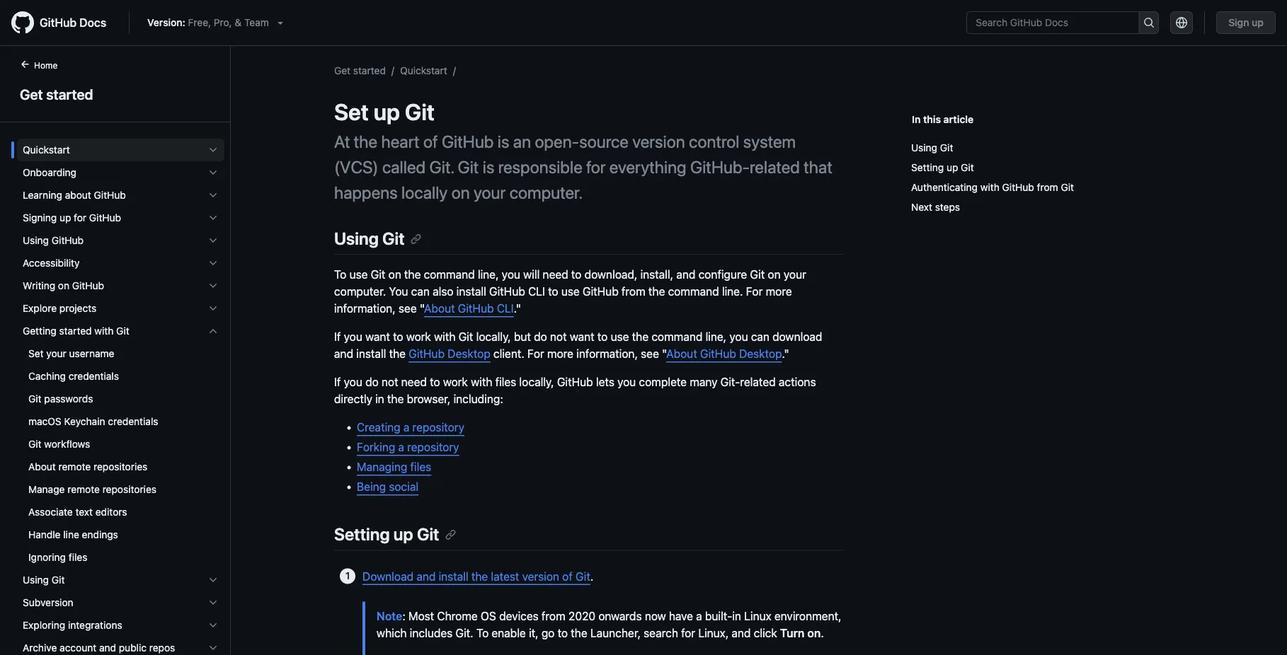 Task type: describe. For each thing, give the bounding box(es) containing it.
0 vertical spatial using git link
[[911, 138, 1178, 158]]

on up you
[[388, 268, 401, 282]]

computer. inside at the heart of github is an open-source version control system (vcs) called git. git is responsible for everything github-related that happens locally on your computer.
[[509, 183, 583, 202]]

the inside if you do not need to work with files locally, github lets you complete many git-related actions directly in the browser, including:
[[387, 393, 404, 406]]

0 vertical spatial quickstart
[[400, 64, 447, 76]]

being social link
[[357, 481, 418, 494]]

about for about remote repositories
[[28, 461, 56, 473]]

github up browser,
[[409, 347, 445, 361]]

your inside at the heart of github is an open-source version control system (vcs) called git. git is responsible for everything github-related that happens locally on your computer.
[[474, 183, 506, 202]]

explore projects
[[23, 303, 97, 314]]

sc 9kayk9 0 image for explore projects
[[207, 303, 219, 314]]

git inside at the heart of github is an open-source version control system (vcs) called git. git is responsible for everything github-related that happens locally on your computer.
[[458, 157, 479, 177]]

and inside if you want to work with git locally, but do not want to use the command line, you can download and install the
[[334, 347, 353, 361]]

sc 9kayk9 0 image for using github
[[207, 235, 219, 246]]

an
[[513, 132, 531, 152]]

0 vertical spatial command
[[424, 268, 475, 282]]

set up git
[[334, 98, 435, 125]]

up up download
[[394, 525, 413, 545]]

triangle down image
[[275, 17, 286, 28]]

the left latest
[[471, 570, 488, 583]]

1 vertical spatial information,
[[576, 347, 638, 361]]

github up 'next steps' link in the top right of the page
[[1002, 182, 1034, 193]]

work inside if you want to work with git locally, but do not want to use the command line, you can download and install the
[[406, 330, 431, 344]]

os
[[481, 610, 496, 623]]

but
[[514, 330, 531, 344]]

if for if you do not need to work with files locally, github lets you complete many git-related actions directly in the browser, including:
[[334, 376, 341, 389]]

1 vertical spatial cli
[[497, 302, 514, 316]]

associate
[[28, 507, 73, 518]]

git inside git passwords link
[[28, 393, 41, 405]]

can inside to use git on the command line, you will need to download, install, and configure git on your computer. you can also install github cli to use github from the command line. for more information, see "
[[411, 285, 430, 299]]

archive account and public repos
[[23, 643, 175, 654]]

github up "projects"
[[72, 280, 104, 292]]

version inside at the heart of github is an open-source version control system (vcs) called git. git is responsible for everything github-related that happens locally on your computer.
[[632, 132, 685, 152]]

1 vertical spatial setting
[[334, 525, 390, 545]]

0 vertical spatial from
[[1037, 182, 1058, 193]]

git workflows
[[28, 439, 90, 450]]

caching
[[28, 371, 66, 382]]

on right the configure
[[768, 268, 781, 282]]

not inside if you do not need to work with files locally, github lets you complete many git-related actions directly in the browser, including:
[[382, 376, 398, 389]]

note
[[377, 610, 402, 623]]

sc 9kayk9 0 image for onboarding
[[207, 167, 219, 178]]

macos
[[28, 416, 61, 428]]

integrations
[[68, 620, 122, 632]]

browser,
[[407, 393, 451, 406]]

need inside if you do not need to work with files locally, github lets you complete many git-related actions directly in the browser, including:
[[401, 376, 427, 389]]

version: free, pro, & team
[[147, 17, 269, 28]]

sc 9kayk9 0 image for subversion
[[207, 598, 219, 609]]

linux
[[744, 610, 772, 623]]

1 vertical spatial see
[[641, 347, 659, 361]]

exploring integrations
[[23, 620, 122, 632]]

git workflows link
[[17, 433, 224, 456]]

sign up
[[1229, 17, 1264, 28]]

1 vertical spatial version
[[522, 570, 559, 583]]

using github
[[23, 235, 84, 246]]

can inside if you want to work with git locally, but do not want to use the command line, you can download and install the
[[751, 330, 770, 344]]

github up github desktop link
[[458, 302, 494, 316]]

1 vertical spatial for
[[527, 347, 544, 361]]

see inside to use git on the command line, you will need to download, install, and configure git on your computer. you can also install github cli to use github from the command line. for more information, see "
[[399, 302, 417, 316]]

workflows
[[44, 439, 90, 450]]

install inside to use git on the command line, you will need to download, install, and configure git on your computer. you can also install github cli to use github from the command line. for more information, see "
[[456, 285, 486, 299]]

home link
[[14, 59, 80, 73]]

the down install,
[[649, 285, 665, 299]]

writing on github button
[[17, 275, 224, 297]]

manage remote repositories
[[28, 484, 156, 496]]

it,
[[529, 627, 539, 640]]

up up authenticating in the top right of the page
[[947, 162, 958, 173]]

enable
[[492, 627, 526, 640]]

free,
[[188, 17, 211, 28]]

line
[[63, 529, 79, 541]]

and inside to use git on the command line, you will need to download, install, and configure git on your computer. you can also install github cli to use github from the command line. for more information, see "
[[676, 268, 696, 282]]

git inside if you want to work with git locally, but do not want to use the command line, you can download and install the
[[459, 330, 473, 344]]

username
[[69, 348, 114, 360]]

linux,
[[698, 627, 729, 640]]

in inside : most chrome os devices from 2020 onwards now have a built-in linux environment, which includes git. to enable it, go to the launcher, search for linux, and click
[[732, 610, 741, 623]]

2 vertical spatial install
[[439, 570, 469, 583]]

launcher,
[[590, 627, 641, 640]]

sc 9kayk9 0 image for archive account and public repos
[[207, 643, 219, 654]]

set for set up git
[[334, 98, 369, 125]]

2 horizontal spatial using git
[[911, 142, 953, 154]]

with inside if you want to work with git locally, but do not want to use the command line, you can download and install the
[[434, 330, 456, 344]]

line, inside to use git on the command line, you will need to download, install, and configure git on your computer. you can also install github cli to use github from the command line. for more information, see "
[[478, 268, 499, 282]]

will
[[523, 268, 540, 282]]

using git button
[[17, 569, 224, 592]]

git passwords
[[28, 393, 93, 405]]

of inside at the heart of github is an open-source version control system (vcs) called git. git is responsible for everything github-related that happens locally on your computer.
[[423, 132, 438, 152]]

get started
[[20, 86, 93, 102]]

in this article
[[912, 113, 974, 125]]

1 vertical spatial using git link
[[334, 229, 422, 249]]

1 want from the left
[[365, 330, 390, 344]]

using down happens
[[334, 229, 379, 249]]

pro,
[[214, 17, 232, 28]]

from inside to use git on the command line, you will need to download, install, and configure git on your computer. you can also install github cli to use github from the command line. for more information, see "
[[622, 285, 646, 299]]

getting started with git element containing getting started with git
[[11, 320, 230, 569]]

files inside if you do not need to work with files locally, github lets you complete many git-related actions directly in the browser, including:
[[495, 376, 516, 389]]

up up heart
[[374, 98, 400, 125]]

: most chrome os devices from 2020 onwards now have a built-in linux environment, which includes git. to enable it, go to the launcher, search for linux, and click
[[377, 610, 842, 640]]

2 want from the left
[[570, 330, 595, 344]]

responsible
[[498, 157, 583, 177]]

1 vertical spatial get started link
[[17, 84, 213, 105]]

more inside to use git on the command line, you will need to download, install, and configure git on your computer. you can also install github cli to use github from the command line. for more information, see "
[[766, 285, 792, 299]]

sign
[[1229, 17, 1249, 28]]

locally, inside if you want to work with git locally, but do not want to use the command line, you can download and install the
[[476, 330, 511, 344]]

using inside using git link
[[911, 142, 937, 154]]

forking a repository link
[[357, 441, 459, 454]]

0 vertical spatial setting up git
[[911, 162, 974, 173]]

git. inside at the heart of github is an open-source version control system (vcs) called git. git is responsible for everything github-related that happens locally on your computer.
[[429, 157, 454, 177]]

macos keychain credentials
[[28, 416, 158, 428]]

remote for about
[[58, 461, 91, 473]]

you inside to use git on the command line, you will need to download, install, and configure git on your computer. you can also install github cli to use github from the command line. for more information, see "
[[502, 268, 520, 282]]

about remote repositories
[[28, 461, 148, 473]]

github down the download,
[[583, 285, 619, 299]]

using github button
[[17, 229, 224, 252]]

and inside : most chrome os devices from 2020 onwards now have a built-in linux environment, which includes git. to enable it, go to the launcher, search for linux, and click
[[732, 627, 751, 640]]

about github cli link
[[424, 302, 514, 316]]

git inside using git "dropdown button"
[[52, 575, 65, 586]]

1 horizontal spatial is
[[498, 132, 509, 152]]

to use git on the command line, you will need to download, install, and configure git on your computer. you can also install github cli to use github from the command line. for more information, see "
[[334, 268, 806, 316]]

information, inside to use git on the command line, you will need to download, install, and configure git on your computer. you can also install github cli to use github from the command line. for more information, see "
[[334, 302, 396, 316]]

repositories for manage remote repositories
[[102, 484, 156, 496]]

signing up for github button
[[17, 207, 224, 229]]

forking
[[357, 441, 395, 454]]

search image
[[1143, 17, 1155, 28]]

started for get started / quickstart /
[[353, 64, 386, 76]]

about github cli ."
[[424, 302, 521, 316]]

to left the download,
[[571, 268, 582, 282]]

writing on github
[[23, 280, 104, 292]]

to up github desktop client.  for more information, see " about github desktop ."
[[597, 330, 608, 344]]

and inside archive account and public repos dropdown button
[[99, 643, 116, 654]]

get for get started / quickstart /
[[334, 64, 351, 76]]

line, inside if you want to work with git locally, but do not want to use the command line, you can download and install the
[[706, 330, 727, 344]]

1 vertical spatial about
[[666, 347, 697, 361]]

" inside to use git on the command line, you will need to download, install, and configure git on your computer. you can also install github cli to use github from the command line. for more information, see "
[[420, 302, 424, 316]]

subversion button
[[17, 592, 224, 615]]

ignoring files
[[28, 552, 87, 564]]

creating
[[357, 421, 400, 435]]

getting
[[23, 325, 56, 337]]

1 vertical spatial .
[[821, 627, 824, 640]]

to up if you want to work with git locally, but do not want to use the command line, you can download and install the
[[548, 285, 558, 299]]

to inside if you do not need to work with files locally, github lets you complete many git-related actions directly in the browser, including:
[[430, 376, 440, 389]]

system
[[743, 132, 796, 152]]

handle
[[28, 529, 61, 541]]

github inside 'dropdown button'
[[94, 189, 126, 201]]

environment,
[[774, 610, 842, 623]]

signing up for github
[[23, 212, 121, 224]]

sc 9kayk9 0 image for using git
[[207, 575, 219, 586]]

accessibility button
[[17, 252, 224, 275]]

0 horizontal spatial more
[[547, 347, 574, 361]]

do inside if you want to work with git locally, but do not want to use the command line, you can download and install the
[[534, 330, 547, 344]]

account
[[60, 643, 96, 654]]

up inside dropdown button
[[59, 212, 71, 224]]

remote for manage
[[67, 484, 100, 496]]

creating a repository link
[[357, 421, 464, 435]]

locally
[[401, 183, 448, 202]]

(vcs)
[[334, 157, 378, 177]]

in inside if you do not need to work with files locally, github lets you complete many git-related actions directly in the browser, including:
[[375, 393, 384, 406]]

github inside if you do not need to work with files locally, github lets you complete many git-related actions directly in the browser, including:
[[557, 376, 593, 389]]

download and install the latest version of git .
[[363, 570, 593, 583]]

handle line endings link
[[17, 524, 224, 547]]

quickstart inside "quickstart" dropdown button
[[23, 144, 70, 156]]

about for about github cli ."
[[424, 302, 455, 316]]

git passwords link
[[17, 388, 224, 411]]

git inside 'authenticating with github from git' link
[[1061, 182, 1074, 193]]

1 vertical spatial repository
[[407, 441, 459, 454]]

next steps link
[[911, 198, 1178, 217]]

actions
[[779, 376, 816, 389]]

team
[[244, 17, 269, 28]]

0 vertical spatial credentials
[[68, 371, 119, 382]]

to inside to use git on the command line, you will need to download, install, and configure git on your computer. you can also install github cli to use github from the command line. for more information, see "
[[334, 268, 347, 282]]

getting started with git
[[23, 325, 129, 337]]

in this article element
[[912, 112, 1184, 127]]

git inside using git link
[[940, 142, 953, 154]]

1 horizontal spatial use
[[561, 285, 580, 299]]

github left docs
[[40, 16, 77, 29]]

1 horizontal spatial of
[[562, 570, 573, 583]]

0 vertical spatial setting
[[911, 162, 944, 173]]

github down learning about github 'dropdown button'
[[89, 212, 121, 224]]

files inside get started element
[[69, 552, 87, 564]]

install,
[[640, 268, 673, 282]]

1 vertical spatial command
[[668, 285, 719, 299]]

line.
[[722, 285, 743, 299]]

onboarding button
[[17, 161, 224, 184]]

have
[[669, 610, 693, 623]]

git inside getting started with git dropdown button
[[116, 325, 129, 337]]

related inside at the heart of github is an open-source version control system (vcs) called git. git is responsible for everything github-related that happens locally on your computer.
[[750, 157, 800, 177]]

for inside : most chrome os devices from 2020 onwards now have a built-in linux environment, which includes git. to enable it, go to the launcher, search for linux, and click
[[681, 627, 695, 640]]

go
[[541, 627, 555, 640]]

on inside dropdown button
[[58, 280, 69, 292]]

github down signing up for github on the top left
[[52, 235, 84, 246]]

github up git-
[[700, 347, 736, 361]]

exploring
[[23, 620, 65, 632]]

get started / quickstart /
[[334, 64, 456, 76]]

1 horizontal spatial setting up git link
[[911, 158, 1178, 178]]

caching credentials
[[28, 371, 119, 382]]

client.
[[493, 347, 524, 361]]

getting started with git element containing set your username
[[11, 343, 230, 569]]



Task type: locate. For each thing, give the bounding box(es) containing it.
associate text editors link
[[17, 501, 224, 524]]

on right locally
[[451, 183, 470, 202]]

2 horizontal spatial about
[[666, 347, 697, 361]]

need up browser,
[[401, 376, 427, 389]]

2 vertical spatial about
[[28, 461, 56, 473]]

1 desktop from the left
[[448, 347, 491, 361]]

0 vertical spatial work
[[406, 330, 431, 344]]

sc 9kayk9 0 image for signing up for github
[[207, 212, 219, 224]]

sc 9kayk9 0 image
[[207, 167, 219, 178], [207, 190, 219, 201], [207, 258, 219, 269], [207, 280, 219, 292], [207, 303, 219, 314], [207, 575, 219, 586], [207, 598, 219, 609], [207, 620, 219, 632]]

1 vertical spatial set
[[28, 348, 44, 360]]

command up also
[[424, 268, 475, 282]]

if you do not need to work with files locally, github lets you complete many git-related actions directly in the browser, including:
[[334, 376, 816, 406]]

information, down you
[[334, 302, 396, 316]]

1 horizontal spatial using git
[[334, 229, 405, 249]]

1 horizontal spatial from
[[622, 285, 646, 299]]

3 sc 9kayk9 0 image from the top
[[207, 258, 219, 269]]

desktop left client.
[[448, 347, 491, 361]]

get
[[334, 64, 351, 76], [20, 86, 43, 102]]

and right install,
[[676, 268, 696, 282]]

set up "at"
[[334, 98, 369, 125]]

0 vertical spatial for
[[746, 285, 763, 299]]

1 / from the left
[[391, 64, 394, 76]]

0 horizontal spatial setting up git link
[[334, 525, 456, 545]]

1 horizontal spatial files
[[410, 461, 431, 474]]

1 vertical spatial "
[[662, 347, 666, 361]]

credentials down 'username'
[[68, 371, 119, 382]]

5 sc 9kayk9 0 image from the top
[[207, 643, 219, 654]]

lets
[[596, 376, 614, 389]]

. up 2020
[[590, 570, 593, 583]]

if for if you want to work with git locally, but do not want to use the command line, you can download and install the
[[334, 330, 341, 344]]

not inside if you want to work with git locally, but do not want to use the command line, you can download and install the
[[550, 330, 567, 344]]

started inside dropdown button
[[59, 325, 92, 337]]

sc 9kayk9 0 image inside writing on github dropdown button
[[207, 280, 219, 292]]

0 horizontal spatial about
[[28, 461, 56, 473]]

command inside if you want to work with git locally, but do not want to use the command line, you can download and install the
[[652, 330, 703, 344]]

sc 9kayk9 0 image for quickstart
[[207, 144, 219, 156]]

1 horizontal spatial set
[[334, 98, 369, 125]]

0 horizontal spatial git.
[[429, 157, 454, 177]]

for inside to use git on the command line, you will need to download, install, and configure git on your computer. you can also install github cli to use github from the command line. for more information, see "
[[746, 285, 763, 299]]

1 vertical spatial get
[[20, 86, 43, 102]]

started for getting started with git
[[59, 325, 92, 337]]

1 vertical spatial more
[[547, 347, 574, 361]]

projects
[[59, 303, 97, 314]]

set down "getting" on the left
[[28, 348, 44, 360]]

0 horizontal spatial of
[[423, 132, 438, 152]]

1 horizontal spatial version
[[632, 132, 685, 152]]

2 horizontal spatial from
[[1037, 182, 1058, 193]]

1 vertical spatial is
[[483, 157, 494, 177]]

2 vertical spatial for
[[681, 627, 695, 640]]

not right but
[[550, 330, 567, 344]]

want
[[365, 330, 390, 344], [570, 330, 595, 344]]

1 vertical spatial using git
[[334, 229, 405, 249]]

files down client.
[[495, 376, 516, 389]]

0 horizontal spatial locally,
[[476, 330, 511, 344]]

started up set up git
[[353, 64, 386, 76]]

1 vertical spatial remote
[[67, 484, 100, 496]]

information,
[[334, 302, 396, 316], [576, 347, 638, 361]]

1 horizontal spatial git.
[[456, 627, 473, 640]]

github
[[40, 16, 77, 29], [442, 132, 494, 152], [1002, 182, 1034, 193], [94, 189, 126, 201], [89, 212, 121, 224], [52, 235, 84, 246], [72, 280, 104, 292], [489, 285, 525, 299], [583, 285, 619, 299], [458, 302, 494, 316], [409, 347, 445, 361], [700, 347, 736, 361], [557, 376, 593, 389]]

files down the handle line endings
[[69, 552, 87, 564]]

0 horizontal spatial setting up git
[[334, 525, 439, 545]]

using inside using git "dropdown button"
[[23, 575, 49, 586]]

setting up authenticating in the top right of the page
[[911, 162, 944, 173]]

0 vertical spatial computer.
[[509, 183, 583, 202]]

2 sc 9kayk9 0 image from the top
[[207, 190, 219, 201]]

git inside git workflows 'link'
[[28, 439, 41, 450]]

1 vertical spatial credentials
[[108, 416, 158, 428]]

the up github desktop client.  for more information, see " about github desktop ."
[[632, 330, 649, 344]]

open-
[[535, 132, 579, 152]]

explore
[[23, 303, 57, 314]]

sc 9kayk9 0 image inside signing up for github dropdown button
[[207, 212, 219, 224]]

docs
[[79, 16, 106, 29]]

0 horizontal spatial set
[[28, 348, 44, 360]]

and down linux
[[732, 627, 751, 640]]

0 vertical spatial remote
[[58, 461, 91, 473]]

1 horizontal spatial "
[[662, 347, 666, 361]]

computer. left you
[[334, 285, 386, 299]]

source
[[579, 132, 629, 152]]

using git down this
[[911, 142, 953, 154]]

8 sc 9kayk9 0 image from the top
[[207, 620, 219, 632]]

" up github desktop link
[[420, 302, 424, 316]]

about
[[65, 189, 91, 201]]

sc 9kayk9 0 image inside explore projects dropdown button
[[207, 303, 219, 314]]

1 vertical spatial files
[[410, 461, 431, 474]]

using git down happens
[[334, 229, 405, 249]]

endings
[[82, 529, 118, 541]]

set your username link
[[17, 343, 224, 365]]

want up github desktop client.  for more information, see " about github desktop ."
[[570, 330, 595, 344]]

sc 9kayk9 0 image for writing on github
[[207, 280, 219, 292]]

0 vertical spatial more
[[766, 285, 792, 299]]

2 sc 9kayk9 0 image from the top
[[207, 212, 219, 224]]

work up github desktop link
[[406, 330, 431, 344]]

0 horizontal spatial using git link
[[334, 229, 422, 249]]

cli up client.
[[497, 302, 514, 316]]

for inside dropdown button
[[74, 212, 86, 224]]

ignoring files link
[[17, 547, 224, 569]]

4 sc 9kayk9 0 image from the top
[[207, 280, 219, 292]]

install up the chrome
[[439, 570, 469, 583]]

2 / from the left
[[453, 64, 456, 76]]

editors
[[95, 507, 127, 518]]

0 vertical spatial not
[[550, 330, 567, 344]]

0 horizontal spatial ."
[[514, 302, 521, 316]]

related
[[750, 157, 800, 177], [740, 376, 776, 389]]

getting started with git element
[[11, 320, 230, 569], [11, 343, 230, 569]]

latest
[[491, 570, 519, 583]]

next steps
[[911, 201, 960, 213]]

sc 9kayk9 0 image inside exploring integrations dropdown button
[[207, 620, 219, 632]]

1 horizontal spatial computer.
[[509, 183, 583, 202]]

files inside creating a repository forking a repository managing files being social
[[410, 461, 431, 474]]

managing
[[357, 461, 407, 474]]

/ left quickstart 'link'
[[391, 64, 394, 76]]

see
[[399, 302, 417, 316], [641, 347, 659, 361]]

from inside : most chrome os devices from 2020 onwards now have a built-in linux environment, which includes git. to enable it, go to the launcher, search for linux, and click
[[542, 610, 566, 623]]

1 vertical spatial line,
[[706, 330, 727, 344]]

computer. inside to use git on the command line, you will need to download, install, and configure git on your computer. you can also install github cli to use github from the command line. for more information, see "
[[334, 285, 386, 299]]

of right heart
[[423, 132, 438, 152]]

do inside if you do not need to work with files locally, github lets you complete many git-related actions directly in the browser, including:
[[365, 376, 379, 389]]

/
[[391, 64, 394, 76], [453, 64, 456, 76]]

for
[[746, 285, 763, 299], [527, 347, 544, 361]]

repository down browser,
[[412, 421, 464, 435]]

with up 'username'
[[94, 325, 114, 337]]

0 vertical spatial need
[[543, 268, 568, 282]]

repository down creating a repository link
[[407, 441, 459, 454]]

select language: current language is english image
[[1176, 17, 1187, 28]]

on inside at the heart of github is an open-source version control system (vcs) called git. git is responsible for everything github-related that happens locally on your computer.
[[451, 183, 470, 202]]

0 vertical spatial about
[[424, 302, 455, 316]]

remote up text
[[67, 484, 100, 496]]

download and install the latest version of git link
[[363, 570, 590, 583]]

3 sc 9kayk9 0 image from the top
[[207, 235, 219, 246]]

setting up git link up 'next steps' link in the top right of the page
[[911, 158, 1178, 178]]

version:
[[147, 17, 185, 28]]

public
[[119, 643, 147, 654]]

install inside if you want to work with git locally, but do not want to use the command line, you can download and install the
[[356, 347, 386, 361]]

do right but
[[534, 330, 547, 344]]

authenticating with github from git link
[[911, 178, 1178, 198]]

. down 'environment,'
[[821, 627, 824, 640]]

built-
[[705, 610, 732, 623]]

about inside get started element
[[28, 461, 56, 473]]

."
[[514, 302, 521, 316], [782, 347, 789, 361]]

0 vertical spatial a
[[403, 421, 409, 435]]

sc 9kayk9 0 image for exploring integrations
[[207, 620, 219, 632]]

quickstart element
[[11, 139, 230, 161]]

0 vertical spatial related
[[750, 157, 800, 177]]

2020
[[568, 610, 596, 623]]

with up "including:"
[[471, 376, 492, 389]]

1 vertical spatial computer.
[[334, 285, 386, 299]]

using inside using github dropdown button
[[23, 235, 49, 246]]

1 horizontal spatial in
[[732, 610, 741, 623]]

1 horizontal spatial desktop
[[739, 347, 782, 361]]

0 vertical spatial get started link
[[334, 64, 386, 76]]

using git inside "dropdown button"
[[23, 575, 65, 586]]

manage
[[28, 484, 65, 496]]

turn on .
[[780, 627, 824, 640]]

use inside if you want to work with git locally, but do not want to use the command line, you can download and install the
[[611, 330, 629, 344]]

related left actions
[[740, 376, 776, 389]]

get down home
[[20, 86, 43, 102]]

related inside if you do not need to work with files locally, github lets you complete many git-related actions directly in the browser, including:
[[740, 376, 776, 389]]

your inside to use git on the command line, you will need to download, install, and configure git on your computer. you can also install github cli to use github from the command line. for more information, see "
[[784, 268, 806, 282]]

at the heart of github is an open-source version control system (vcs) called git. git is responsible for everything github-related that happens locally on your computer.
[[334, 132, 833, 202]]

and up directly
[[334, 347, 353, 361]]

2 getting started with git element from the top
[[11, 343, 230, 569]]

sc 9kayk9 0 image inside getting started with git dropdown button
[[207, 326, 219, 337]]

repositories down about remote repositories link
[[102, 484, 156, 496]]

0 horizontal spatial not
[[382, 376, 398, 389]]

" up complete
[[662, 347, 666, 361]]

get for get started
[[20, 86, 43, 102]]

1 if from the top
[[334, 330, 341, 344]]

the up you
[[404, 268, 421, 282]]

of up 2020
[[562, 570, 573, 583]]

to
[[571, 268, 582, 282], [548, 285, 558, 299], [393, 330, 403, 344], [597, 330, 608, 344], [430, 376, 440, 389], [558, 627, 568, 640]]

0 vertical spatial repository
[[412, 421, 464, 435]]

1 vertical spatial your
[[784, 268, 806, 282]]

to up browser,
[[430, 376, 440, 389]]

0 vertical spatial version
[[632, 132, 685, 152]]

turn
[[780, 627, 805, 640]]

sc 9kayk9 0 image inside using github dropdown button
[[207, 235, 219, 246]]

0 vertical spatial can
[[411, 285, 430, 299]]

5 sc 9kayk9 0 image from the top
[[207, 303, 219, 314]]

for down but
[[527, 347, 544, 361]]

1 vertical spatial need
[[401, 376, 427, 389]]

your up caching at bottom left
[[46, 348, 66, 360]]

sc 9kayk9 0 image
[[207, 144, 219, 156], [207, 212, 219, 224], [207, 235, 219, 246], [207, 326, 219, 337], [207, 643, 219, 654]]

command down the configure
[[668, 285, 719, 299]]

about github desktop link
[[666, 347, 782, 361]]

0 horizontal spatial your
[[46, 348, 66, 360]]

for down source
[[586, 157, 606, 177]]

1 vertical spatial setting up git link
[[334, 525, 456, 545]]

2 horizontal spatial for
[[681, 627, 695, 640]]

0 horizontal spatial .
[[590, 570, 593, 583]]

which
[[377, 627, 407, 640]]

setting up git link up download
[[334, 525, 456, 545]]

files
[[495, 376, 516, 389], [410, 461, 431, 474], [69, 552, 87, 564]]

"
[[420, 302, 424, 316], [662, 347, 666, 361]]

with inside dropdown button
[[94, 325, 114, 337]]

0 vertical spatial ."
[[514, 302, 521, 316]]

1 vertical spatial git.
[[456, 627, 473, 640]]

1 getting started with git element from the top
[[11, 320, 230, 569]]

locally, down client.
[[519, 376, 554, 389]]

1 vertical spatial not
[[382, 376, 398, 389]]

0 vertical spatial files
[[495, 376, 516, 389]]

click
[[754, 627, 777, 640]]

1 vertical spatial quickstart
[[23, 144, 70, 156]]

setting down being
[[334, 525, 390, 545]]

1 vertical spatial in
[[732, 610, 741, 623]]

on up explore projects
[[58, 280, 69, 292]]

1 vertical spatial do
[[365, 376, 379, 389]]

see up complete
[[641, 347, 659, 361]]

a up managing files link
[[398, 441, 404, 454]]

about remote repositories link
[[17, 456, 224, 479]]

of
[[423, 132, 438, 152], [562, 570, 573, 583]]

set inside get started element
[[28, 348, 44, 360]]

if inside if you do not need to work with files locally, github lets you complete many git-related actions directly in the browser, including:
[[334, 376, 341, 389]]

2 horizontal spatial use
[[611, 330, 629, 344]]

0 vertical spatial if
[[334, 330, 341, 344]]

line, up about github cli ." at the top of the page
[[478, 268, 499, 282]]

1 horizontal spatial need
[[543, 268, 568, 282]]

cli inside to use git on the command line, you will need to download, install, and configure git on your computer. you can also install github cli to use github from the command line. for more information, see "
[[528, 285, 545, 299]]

can left download
[[751, 330, 770, 344]]

want down you
[[365, 330, 390, 344]]

." up but
[[514, 302, 521, 316]]

2 vertical spatial files
[[69, 552, 87, 564]]

macos keychain credentials link
[[17, 411, 224, 433]]

1 vertical spatial a
[[398, 441, 404, 454]]

get started element
[[0, 57, 231, 656]]

authenticating
[[911, 182, 978, 193]]

the up creating a repository link
[[387, 393, 404, 406]]

repositories for about remote repositories
[[93, 461, 148, 473]]

git
[[405, 98, 435, 125], [940, 142, 953, 154], [458, 157, 479, 177], [961, 162, 974, 173], [1061, 182, 1074, 193], [382, 229, 405, 249], [371, 268, 385, 282], [750, 268, 765, 282], [116, 325, 129, 337], [459, 330, 473, 344], [28, 393, 41, 405], [28, 439, 41, 450], [417, 525, 439, 545], [576, 570, 590, 583], [52, 575, 65, 586]]

sc 9kayk9 0 image for getting started with git
[[207, 326, 219, 337]]

0 vertical spatial using git
[[911, 142, 953, 154]]

including:
[[454, 393, 503, 406]]

2 horizontal spatial your
[[784, 268, 806, 282]]

1 horizontal spatial your
[[474, 183, 506, 202]]

with inside if you do not need to work with files locally, github lets you complete many git-related actions directly in the browser, including:
[[471, 376, 492, 389]]

related down the system
[[750, 157, 800, 177]]

0 horizontal spatial information,
[[334, 302, 396, 316]]

sc 9kayk9 0 image for accessibility
[[207, 258, 219, 269]]

0 horizontal spatial use
[[349, 268, 368, 282]]

up right sign
[[1252, 17, 1264, 28]]

chrome
[[437, 610, 478, 623]]

1 vertical spatial ."
[[782, 347, 789, 361]]

subversion
[[23, 597, 73, 609]]

your up download
[[784, 268, 806, 282]]

1 vertical spatial of
[[562, 570, 573, 583]]

need inside to use git on the command line, you will need to download, install, and configure git on your computer. you can also install github cli to use github from the command line. for more information, see "
[[543, 268, 568, 282]]

for right line.
[[746, 285, 763, 299]]

2 vertical spatial a
[[696, 610, 702, 623]]

get started link
[[334, 64, 386, 76], [17, 84, 213, 105]]

about up manage
[[28, 461, 56, 473]]

locally, inside if you do not need to work with files locally, github lets you complete many git-related actions directly in the browser, including:
[[519, 376, 554, 389]]

being
[[357, 481, 386, 494]]

your down 'responsible'
[[474, 183, 506, 202]]

to down you
[[393, 330, 403, 344]]

your inside set your username link
[[46, 348, 66, 360]]

1 vertical spatial from
[[622, 285, 646, 299]]

archive account and public repos button
[[17, 637, 224, 656]]

caching credentials link
[[17, 365, 224, 388]]

/ right quickstart 'link'
[[453, 64, 456, 76]]

the down 2020
[[571, 627, 587, 640]]

you
[[389, 285, 408, 299]]

install
[[456, 285, 486, 299], [356, 347, 386, 361], [439, 570, 469, 583]]

the right "at"
[[354, 132, 377, 152]]

0 vertical spatial use
[[349, 268, 368, 282]]

for inside at the heart of github is an open-source version control system (vcs) called git. git is responsible for everything github-related that happens locally on your computer.
[[586, 157, 606, 177]]

remote
[[58, 461, 91, 473], [67, 484, 100, 496]]

using git
[[911, 142, 953, 154], [334, 229, 405, 249], [23, 575, 65, 586]]

and right download
[[417, 570, 436, 583]]

that
[[804, 157, 833, 177]]

if inside if you want to work with git locally, but do not want to use the command line, you can download and install the
[[334, 330, 341, 344]]

to
[[334, 268, 347, 282], [476, 627, 489, 640]]

git. down the chrome
[[456, 627, 473, 640]]

sc 9kayk9 0 image inside the accessibility dropdown button
[[207, 258, 219, 269]]

0 horizontal spatial in
[[375, 393, 384, 406]]

1 vertical spatial to
[[476, 627, 489, 640]]

git.
[[429, 157, 454, 177], [456, 627, 473, 640]]

using
[[911, 142, 937, 154], [334, 229, 379, 249], [23, 235, 49, 246], [23, 575, 49, 586]]

everything
[[609, 157, 686, 177]]

sc 9kayk9 0 image inside subversion dropdown button
[[207, 598, 219, 609]]

2 vertical spatial your
[[46, 348, 66, 360]]

1 horizontal spatial see
[[641, 347, 659, 361]]

github inside at the heart of github is an open-source version control system (vcs) called git. git is responsible for everything github-related that happens locally on your computer.
[[442, 132, 494, 152]]

1 horizontal spatial using git link
[[911, 138, 1178, 158]]

set your username
[[28, 348, 114, 360]]

onwards
[[599, 610, 642, 623]]

repositories inside about remote repositories link
[[93, 461, 148, 473]]

github docs link
[[11, 11, 118, 34]]

handle line endings
[[28, 529, 118, 541]]

with right authenticating in the top right of the page
[[980, 182, 1000, 193]]

repositories inside manage remote repositories link
[[102, 484, 156, 496]]

more
[[766, 285, 792, 299], [547, 347, 574, 361]]

devices
[[499, 610, 539, 623]]

a inside : most chrome os devices from 2020 onwards now have a built-in linux environment, which includes git. to enable it, go to the launcher, search for linux, and click
[[696, 610, 702, 623]]

6 sc 9kayk9 0 image from the top
[[207, 575, 219, 586]]

git inside setting up git link
[[961, 162, 974, 173]]

4 sc 9kayk9 0 image from the top
[[207, 326, 219, 337]]

github left an
[[442, 132, 494, 152]]

writing
[[23, 280, 55, 292]]

github down onboarding dropdown button
[[94, 189, 126, 201]]

0 horizontal spatial files
[[69, 552, 87, 564]]

learning about github
[[23, 189, 126, 201]]

sc 9kayk9 0 image inside learning about github 'dropdown button'
[[207, 190, 219, 201]]

setting up git link
[[911, 158, 1178, 178], [334, 525, 456, 545]]

signing
[[23, 212, 57, 224]]

sc 9kayk9 0 image inside using git "dropdown button"
[[207, 575, 219, 586]]

from down the download,
[[622, 285, 646, 299]]

up
[[1252, 17, 1264, 28], [374, 98, 400, 125], [947, 162, 958, 173], [59, 212, 71, 224], [394, 525, 413, 545]]

github left lets
[[557, 376, 593, 389]]

on down 'environment,'
[[807, 627, 821, 640]]

the inside : most chrome os devices from 2020 onwards now have a built-in linux environment, which includes git. to enable it, go to the launcher, search for linux, and click
[[571, 627, 587, 640]]

1 vertical spatial related
[[740, 376, 776, 389]]

to inside : most chrome os devices from 2020 onwards now have a built-in linux environment, which includes git. to enable it, go to the launcher, search for linux, and click
[[476, 627, 489, 640]]

many
[[690, 376, 718, 389]]

0 horizontal spatial do
[[365, 376, 379, 389]]

locally,
[[476, 330, 511, 344], [519, 376, 554, 389]]

repos
[[149, 643, 175, 654]]

complete
[[639, 376, 687, 389]]

exploring integrations button
[[17, 615, 224, 637]]

using git down ignoring
[[23, 575, 65, 586]]

the left github desktop link
[[389, 347, 406, 361]]

from up 'next steps' link in the top right of the page
[[1037, 182, 1058, 193]]

computer. down 'responsible'
[[509, 183, 583, 202]]

to inside : most chrome os devices from 2020 onwards now have a built-in linux environment, which includes git. to enable it, go to the launcher, search for linux, and click
[[558, 627, 568, 640]]

7 sc 9kayk9 0 image from the top
[[207, 598, 219, 609]]

set for set your username
[[28, 348, 44, 360]]

work inside if you do not need to work with files locally, github lets you complete many git-related actions directly in the browser, including:
[[443, 376, 468, 389]]

1 horizontal spatial not
[[550, 330, 567, 344]]

2 desktop from the left
[[739, 347, 782, 361]]

archive
[[23, 643, 57, 654]]

happens
[[334, 183, 398, 202]]

the inside at the heart of github is an open-source version control system (vcs) called git. git is responsible for everything github-related that happens locally on your computer.
[[354, 132, 377, 152]]

keychain
[[64, 416, 105, 428]]

started down home link in the top left of the page
[[46, 86, 93, 102]]

home
[[34, 60, 58, 70]]

for down about
[[74, 212, 86, 224]]

Search GitHub Docs search field
[[967, 12, 1139, 33]]

in left linux
[[732, 610, 741, 623]]

command up complete
[[652, 330, 703, 344]]

0 horizontal spatial is
[[483, 157, 494, 177]]

sc 9kayk9 0 image inside "quickstart" dropdown button
[[207, 144, 219, 156]]

github down will
[[489, 285, 525, 299]]

manage remote repositories link
[[17, 479, 224, 501]]

1 horizontal spatial information,
[[576, 347, 638, 361]]

None search field
[[967, 11, 1159, 34]]

sc 9kayk9 0 image for learning about github
[[207, 190, 219, 201]]

1 sc 9kayk9 0 image from the top
[[207, 144, 219, 156]]

2 if from the top
[[334, 376, 341, 389]]

0 horizontal spatial from
[[542, 610, 566, 623]]

is left 'responsible'
[[483, 157, 494, 177]]

now
[[645, 610, 666, 623]]

started for get started
[[46, 86, 93, 102]]

can right you
[[411, 285, 430, 299]]

1 sc 9kayk9 0 image from the top
[[207, 167, 219, 178]]

more right line.
[[766, 285, 792, 299]]

do up directly
[[365, 376, 379, 389]]

get started link up "quickstart" dropdown button in the top of the page
[[17, 84, 213, 105]]

sc 9kayk9 0 image inside archive account and public repos dropdown button
[[207, 643, 219, 654]]

sc 9kayk9 0 image inside onboarding dropdown button
[[207, 167, 219, 178]]

git. inside : most chrome os devices from 2020 onwards now have a built-in linux environment, which includes git. to enable it, go to the launcher, search for linux, and click
[[456, 627, 473, 640]]

0 horizontal spatial need
[[401, 376, 427, 389]]

next
[[911, 201, 932, 213]]

and left the public
[[99, 643, 116, 654]]

1 vertical spatial setting up git
[[334, 525, 439, 545]]

get up set up git
[[334, 64, 351, 76]]



Task type: vqa. For each thing, say whether or not it's contained in the screenshot.
GitHub Advanced Security
no



